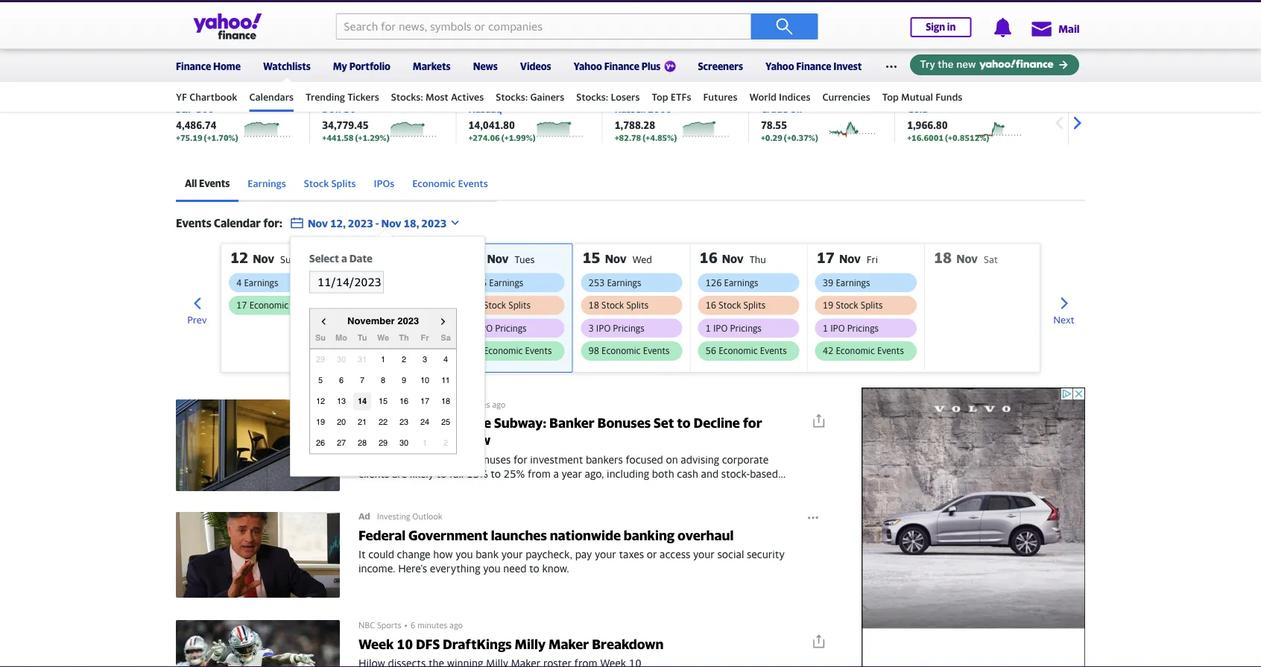 Task type: vqa. For each thing, say whether or not it's contained in the screenshot.
top a
yes



Task type: locate. For each thing, give the bounding box(es) containing it.
economic events inside tab list
[[413, 177, 488, 189]]

nov up 253 earnings
[[605, 252, 627, 266]]

3 stocks: from the left
[[577, 91, 609, 103]]

0 vertical spatial 18
[[934, 249, 952, 266]]

earnings
[[248, 177, 286, 189], [244, 277, 278, 288], [372, 277, 406, 288], [489, 277, 524, 288], [607, 277, 642, 288], [724, 277, 759, 288], [836, 277, 870, 288]]

17 inside 17 button
[[421, 397, 430, 406]]

decline
[[694, 415, 740, 431]]

18 for 18 nov sat
[[934, 249, 952, 266]]

mm/dd/yyyy text field
[[309, 271, 384, 294]]

4 ipo from the left
[[831, 323, 845, 333]]

to right need
[[530, 563, 540, 575]]

14 up 945
[[465, 249, 483, 266]]

fr
[[421, 333, 429, 343]]

splits down 126 earnings at the right top of the page
[[744, 300, 766, 311]]

your right pay
[[595, 548, 616, 561]]

nov up 4 earnings
[[253, 252, 274, 266]]

0 horizontal spatial 15
[[379, 397, 388, 406]]

most
[[426, 91, 449, 103]]

1 vertical spatial stock splits link
[[463, 296, 565, 315]]

253
[[589, 277, 605, 288]]

for
[[743, 415, 763, 431]]

nov left the 'sat'
[[957, 252, 978, 266]]

10 down 3 button
[[421, 376, 430, 385]]

economic events link for 15
[[463, 342, 565, 361]]

1 ipo pricings down 16 stock splits
[[706, 323, 762, 333]]

navigation
[[0, 47, 1262, 112]]

nov for 14
[[487, 252, 509, 266]]

stocks: inside "stocks: gainers" link
[[496, 91, 528, 103]]

finance inside 'finance home' link
[[176, 60, 211, 72]]

economic for 98 economic events
[[602, 346, 641, 356]]

19 for 19
[[316, 418, 325, 427]]

2 horizontal spatial your
[[693, 548, 715, 561]]

2 down takes
[[444, 439, 448, 448]]

0 vertical spatial stock splits
[[304, 177, 356, 189]]

ipo up 42
[[831, 323, 845, 333]]

1 horizontal spatial yahoo
[[766, 60, 794, 72]]

30 down trending tickers
[[344, 103, 356, 115]]

stocks: for stocks: gainers
[[496, 91, 528, 103]]

wall right the
[[374, 400, 390, 410]]

16 inside 16 "button"
[[400, 397, 409, 406]]

2 horizontal spatial in
[[1006, 86, 1014, 96]]

6 right the "sports"
[[411, 621, 416, 630]]

nov
[[308, 217, 328, 229], [381, 217, 402, 229], [253, 252, 274, 266], [370, 252, 392, 266], [487, 252, 509, 266], [605, 252, 627, 266], [722, 252, 744, 266], [840, 252, 861, 266], [957, 252, 978, 266]]

34 economic events
[[354, 323, 435, 333]]

earnings inside tab list
[[248, 177, 286, 189]]

17 down 4 earnings
[[236, 300, 247, 311]]

0 horizontal spatial 1 ipo pricings
[[706, 323, 762, 333]]

0 vertical spatial 10
[[421, 376, 430, 385]]

finance up yf
[[176, 60, 211, 72]]

2 horizontal spatial 17
[[817, 249, 835, 266]]

16 up the 126
[[700, 249, 718, 266]]

earnings up "11 stock splits"
[[372, 277, 406, 288]]

calendars link
[[249, 84, 294, 110]]

yahoo up stocks: losers
[[574, 60, 602, 72]]

0 vertical spatial 2
[[402, 355, 406, 364]]

a left date on the left
[[341, 252, 347, 264]]

earnings for 12
[[244, 277, 278, 288]]

events left sa
[[408, 323, 435, 333]]

events down the ipo pricings link
[[525, 346, 552, 356]]

0 horizontal spatial stock splits
[[304, 177, 356, 189]]

2 up the '9' at the left of the page
[[402, 355, 406, 364]]

0 vertical spatial 4
[[236, 277, 242, 288]]

1 horizontal spatial 4
[[444, 355, 448, 364]]

stock down 126 earnings at the right top of the page
[[719, 300, 742, 311]]

1 horizontal spatial your
[[595, 548, 616, 561]]

1 horizontal spatial 6
[[411, 621, 416, 630]]

2023 left -
[[348, 217, 373, 229]]

pricings for 15
[[613, 323, 645, 333]]

1 1 ipo pricings from the left
[[706, 323, 762, 333]]

finance inside the yahoo finance plus link
[[604, 60, 640, 72]]

stocks: left losers on the top of page
[[577, 91, 609, 103]]

finance home link
[[176, 51, 241, 79]]

advertisement region
[[269, 0, 992, 71], [862, 388, 1086, 667]]

chartbook
[[190, 91, 237, 103]]

18 stock splits
[[589, 300, 649, 311]]

sa
[[441, 333, 451, 343]]

news link
[[473, 51, 498, 79]]

to inside 'wall street takes the subway: banker bonuses set to decline for second year in a row'
[[677, 415, 691, 431]]

5 left 6 button
[[318, 376, 323, 385]]

earnings up for:
[[248, 177, 286, 189]]

0 vertical spatial you
[[456, 548, 473, 561]]

you down bank
[[483, 563, 501, 575]]

nov inside 18 nov sat
[[957, 252, 978, 266]]

in
[[948, 21, 956, 33], [1006, 86, 1014, 96], [439, 432, 450, 448]]

world indices
[[750, 91, 811, 103]]

stock for 15
[[602, 300, 624, 311]]

7
[[360, 376, 365, 385]]

street up 23 at the left
[[392, 400, 415, 410]]

0 vertical spatial 14
[[465, 249, 483, 266]]

2 top from the left
[[883, 91, 899, 103]]

screeners link
[[698, 51, 743, 79]]

18 for 18
[[441, 397, 451, 406]]

1 vertical spatial 10
[[397, 636, 413, 652]]

0 horizontal spatial 5
[[318, 376, 323, 385]]

stock splits inside tab list
[[304, 177, 356, 189]]

minutes right 53
[[1054, 86, 1086, 96]]

top mutual funds
[[883, 91, 963, 103]]

wed
[[633, 254, 652, 265]]

0 horizontal spatial 11
[[354, 300, 364, 311]]

2 vertical spatial 18
[[441, 397, 451, 406]]

11 for 11
[[442, 376, 450, 385]]

1 horizontal spatial 13
[[348, 249, 366, 266]]

6 left '7'
[[339, 376, 344, 385]]

stock right earnings link
[[304, 177, 329, 189]]

1 social media share article menu image from the top
[[811, 413, 826, 428]]

2 ipo from the left
[[596, 323, 611, 333]]

close
[[985, 86, 1005, 96]]

2 social media share article menu image from the top
[[811, 634, 826, 649]]

trending tickers link
[[306, 84, 379, 110]]

videos link
[[520, 51, 551, 79]]

all events
[[185, 177, 230, 189]]

25 button
[[437, 414, 455, 431]]

30 inside dow 30 34,779.45 +441.58 (+1.29%)
[[344, 103, 356, 115]]

19 inside "button"
[[316, 418, 325, 427]]

stock splits up 12,
[[304, 177, 356, 189]]

5 inside button
[[318, 376, 323, 385]]

finance left the invest
[[797, 60, 832, 72]]

search image
[[776, 18, 794, 35]]

th
[[399, 333, 409, 343]]

0 vertical spatial economic events link
[[404, 167, 497, 202]]

nov inside the 17 nov fri
[[840, 252, 861, 266]]

economic
[[413, 177, 456, 189], [250, 300, 289, 311], [367, 323, 406, 333], [484, 346, 523, 356], [602, 346, 641, 356], [719, 346, 758, 356], [836, 346, 875, 356]]

2 yahoo from the left
[[766, 60, 794, 72]]

nov for 17
[[840, 252, 861, 266]]

42 economic events
[[823, 346, 904, 356]]

1 horizontal spatial top
[[883, 91, 899, 103]]

1 vertical spatial 16
[[706, 300, 717, 311]]

nasdaq link
[[469, 103, 502, 115]]

3 pricings from the left
[[730, 323, 762, 333]]

a inside 'wall street takes the subway: banker bonuses set to decline for second year in a row'
[[453, 432, 461, 448]]

0 horizontal spatial your
[[502, 548, 523, 561]]

2 pricings from the left
[[613, 323, 645, 333]]

stock for 13
[[367, 300, 389, 311]]

nationwide
[[550, 527, 621, 543]]

12
[[230, 249, 248, 266], [316, 397, 325, 406]]

30 left 31
[[337, 355, 346, 364]]

mo
[[336, 333, 347, 343]]

11 up november
[[354, 300, 364, 311]]

nov for 16
[[722, 252, 744, 266]]

nov inside 15 nov wed
[[605, 252, 627, 266]]

• right the "sports"
[[405, 621, 408, 630]]

ago up the draftkings
[[450, 621, 463, 630]]

3 finance from the left
[[797, 60, 832, 72]]

1 horizontal spatial a
[[453, 432, 461, 448]]

currencies link
[[823, 84, 871, 110]]

finance inside yahoo finance invest link
[[797, 60, 832, 72]]

• up 25
[[447, 400, 450, 410]]

top for top etfs
[[652, 91, 669, 103]]

1 top from the left
[[652, 91, 669, 103]]

ipo pricings link
[[463, 319, 565, 338]]

home
[[213, 60, 241, 72]]

16 down the 126
[[706, 300, 717, 311]]

1 vertical spatial 11
[[442, 376, 450, 385]]

splits up the ipo pricings link
[[509, 300, 531, 311]]

1 vertical spatial wall
[[359, 415, 386, 431]]

next link
[[1043, 289, 1086, 331]]

economic for 42 economic events
[[836, 346, 875, 356]]

56 economic events
[[706, 346, 787, 356]]

economic events up 18, on the left of page
[[413, 177, 488, 189]]

sign
[[926, 21, 946, 33]]

nov for 15
[[605, 252, 627, 266]]

splits down 39 earnings in the right top of the page
[[861, 300, 883, 311]]

4 for 4
[[444, 355, 448, 364]]

your up need
[[502, 548, 523, 561]]

10 down nbc sports • 6 minutes ago
[[397, 636, 413, 652]]

to right set
[[677, 415, 691, 431]]

stock splits link up the ipo pricings link
[[463, 296, 565, 315]]

29 button
[[374, 434, 392, 452]]

31
[[358, 355, 367, 364]]

economic events for 15
[[484, 346, 552, 356]]

2 horizontal spatial 18
[[934, 249, 952, 266]]

funds
[[936, 91, 963, 103]]

pricings for 17
[[848, 323, 879, 333]]

0 vertical spatial social media share article menu image
[[811, 413, 826, 428]]

prev
[[187, 314, 207, 326]]

+274.06
[[469, 133, 500, 142]]

(+0.37%)
[[784, 133, 819, 142]]

your
[[502, 548, 523, 561], [595, 548, 616, 561], [693, 548, 715, 561]]

2 1 ipo pricings from the left
[[823, 323, 879, 333]]

0 horizontal spatial 17
[[236, 300, 247, 311]]

stock inside tab list
[[304, 177, 329, 189]]

stocks: gainers
[[496, 91, 565, 103]]

0 vertical spatial 13
[[348, 249, 366, 266]]

10 inside button
[[421, 376, 430, 385]]

splits for 15
[[627, 300, 649, 311]]

0 vertical spatial to
[[677, 415, 691, 431]]

15 inside button
[[379, 397, 388, 406]]

1 vertical spatial 29
[[379, 439, 388, 448]]

0 vertical spatial stock splits link
[[295, 167, 365, 202]]

16 for 16
[[400, 397, 409, 406]]

top left mutual
[[883, 91, 899, 103]]

0 horizontal spatial 12
[[230, 249, 248, 266]]

earnings down 12 nov sun
[[244, 277, 278, 288]]

my portfolio
[[333, 60, 391, 72]]

0 vertical spatial 6
[[339, 376, 344, 385]]

minutes up dfs
[[418, 621, 448, 630]]

tu
[[358, 333, 367, 343]]

indices
[[779, 91, 811, 103]]

4 inside button
[[444, 355, 448, 364]]

1 vertical spatial 4
[[444, 355, 448, 364]]

you
[[456, 548, 473, 561], [483, 563, 501, 575]]

1 yahoo from the left
[[574, 60, 602, 72]]

3 for 3 ipo pricings
[[589, 323, 594, 333]]

a down takes
[[453, 432, 461, 448]]

try the new yahoo finance image
[[910, 54, 1080, 75]]

stock down 253 earnings
[[602, 300, 624, 311]]

0 vertical spatial advertisement region
[[269, 0, 992, 71]]

1 down 24 button
[[423, 439, 427, 448]]

3 for 3
[[423, 355, 427, 364]]

0 vertical spatial 11
[[354, 300, 364, 311]]

12 inside button
[[316, 397, 325, 406]]

0 horizontal spatial 6
[[339, 376, 344, 385]]

2 vertical spatial 17
[[421, 397, 430, 406]]

yahoo for yahoo finance plus
[[574, 60, 602, 72]]

you up 'everything'
[[456, 548, 473, 561]]

18 left the 'sat'
[[934, 249, 952, 266]]

stock splits link up 12,
[[295, 167, 365, 202]]

pricings up the 98 economic events at the bottom of the page
[[613, 323, 645, 333]]

0 vertical spatial 3
[[589, 323, 594, 333]]

14 down 7 "button"
[[358, 397, 367, 406]]

social media share article menu image
[[811, 413, 826, 428], [811, 634, 826, 649]]

15 up 253
[[583, 249, 601, 266]]

3 right 2 button
[[423, 355, 427, 364]]

1 horizontal spatial •
[[447, 400, 450, 410]]

17 for 17 economic events
[[236, 300, 247, 311]]

0 vertical spatial wall
[[374, 400, 390, 410]]

19 for 19 stock splits
[[823, 300, 834, 311]]

1 vertical spatial economic events link
[[463, 342, 565, 361]]

tab list
[[176, 167, 1086, 202]]

1 vertical spatial you
[[483, 563, 501, 575]]

trending tickers
[[306, 91, 379, 103]]

nov inside 16 nov thu
[[722, 252, 744, 266]]

stock splits for events calendar for:
[[304, 177, 356, 189]]

1 up 42
[[823, 323, 828, 333]]

17 down 10 button
[[421, 397, 430, 406]]

2 inside button
[[402, 355, 406, 364]]

1 up "56" on the bottom of page
[[706, 323, 711, 333]]

1 horizontal spatial finance
[[604, 60, 640, 72]]

1 up 8
[[381, 355, 386, 364]]

18 down '11' button
[[441, 397, 451, 406]]

17 up 39
[[817, 249, 835, 266]]

19 down 39
[[823, 300, 834, 311]]

nov up 398 earnings
[[370, 252, 392, 266]]

ad link
[[359, 511, 370, 522]]

13 for 13
[[337, 397, 346, 406]]

nov inside 14 nov tues
[[487, 252, 509, 266]]

1 vertical spatial minutes
[[460, 400, 490, 410]]

15 for 15
[[379, 397, 388, 406]]

4 down 12 nov sun
[[236, 277, 242, 288]]

videos
[[520, 60, 551, 72]]

0 vertical spatial 15
[[583, 249, 601, 266]]

events down the 3 ipo pricings
[[643, 346, 670, 356]]

15 nov wed
[[583, 249, 652, 266]]

stocks:
[[391, 91, 423, 103], [496, 91, 528, 103], [577, 91, 609, 103]]

2000
[[648, 103, 672, 115]]

0 horizontal spatial ago
[[450, 621, 463, 630]]

events left 42
[[760, 346, 787, 356]]

1 vertical spatial 6
[[411, 621, 416, 630]]

11 button
[[437, 372, 455, 390]]

1 vertical spatial a
[[453, 432, 461, 448]]

14 inside button
[[358, 397, 367, 406]]

earnings up 19 stock splits
[[836, 277, 870, 288]]

2 horizontal spatial 2023
[[422, 217, 447, 229]]

4 pricings from the left
[[848, 323, 879, 333]]

the
[[359, 400, 372, 410]]

3 inside button
[[423, 355, 427, 364]]

18 inside button
[[441, 397, 451, 406]]

30 inside button
[[400, 439, 409, 448]]

1 vertical spatial economic events
[[484, 346, 552, 356]]

1 vertical spatial 18
[[589, 300, 599, 311]]

in down 25 button
[[439, 432, 450, 448]]

0 vertical spatial 30
[[344, 103, 356, 115]]

splits up 34 economic events in the left top of the page
[[392, 300, 414, 311]]

ago up subway:
[[492, 400, 506, 410]]

economic events down the ipo pricings link
[[484, 346, 552, 356]]

14,041.80
[[469, 120, 515, 131]]

3 ipo from the left
[[714, 323, 728, 333]]

actives
[[451, 91, 484, 103]]

1 horizontal spatial 10
[[421, 376, 430, 385]]

4 right 3 button
[[444, 355, 448, 364]]

0 horizontal spatial to
[[530, 563, 540, 575]]

how
[[433, 548, 453, 561]]

sun
[[280, 254, 297, 265]]

2 stocks: from the left
[[496, 91, 528, 103]]

stocks: inside stocks: losers link
[[577, 91, 609, 103]]

•
[[447, 400, 450, 410], [405, 621, 408, 630]]

0 horizontal spatial 10
[[397, 636, 413, 652]]

9 button
[[395, 372, 413, 390]]

nbc
[[359, 621, 375, 630]]

1 inside button
[[381, 355, 386, 364]]

2 horizontal spatial finance
[[797, 60, 832, 72]]

stock splits
[[304, 177, 356, 189], [484, 300, 531, 311]]

gainers
[[531, 91, 565, 103]]

12,
[[330, 217, 346, 229]]

nov for 13
[[370, 252, 392, 266]]

1 stocks: from the left
[[391, 91, 423, 103]]

19 down 12 button
[[316, 418, 325, 427]]

0 vertical spatial 5
[[318, 376, 323, 385]]

1 vertical spatial to
[[530, 563, 540, 575]]

1 vertical spatial 2
[[444, 439, 448, 448]]

1 vertical spatial 5
[[453, 400, 458, 410]]

1 horizontal spatial 1 ipo pricings
[[823, 323, 879, 333]]

6 inside 6 button
[[339, 376, 344, 385]]

1 horizontal spatial 3
[[589, 323, 594, 333]]

0 vertical spatial 12
[[230, 249, 248, 266]]

0 horizontal spatial minutes
[[418, 621, 448, 630]]

1 your from the left
[[502, 548, 523, 561]]

1 ipo pricings down 19 stock splits
[[823, 323, 879, 333]]

need
[[503, 563, 527, 575]]

1 vertical spatial 14
[[358, 397, 367, 406]]

0 vertical spatial 17
[[817, 249, 835, 266]]

29 up 5 button at the bottom of the page
[[316, 355, 325, 364]]

2 finance from the left
[[604, 60, 640, 72]]

0 horizontal spatial 18
[[441, 397, 451, 406]]

1 horizontal spatial 17
[[421, 397, 430, 406]]

1 vertical spatial 17
[[236, 300, 247, 311]]

economic events link up 18, on the left of page
[[404, 167, 497, 202]]

events
[[199, 177, 230, 189], [458, 177, 488, 189], [176, 216, 212, 230], [291, 300, 318, 311], [408, 323, 435, 333], [525, 346, 552, 356], [643, 346, 670, 356], [760, 346, 787, 356], [878, 346, 904, 356]]

15 right the
[[379, 397, 388, 406]]

finance left plus on the top right of page
[[604, 60, 640, 72]]

12 down 5 button at the bottom of the page
[[316, 397, 325, 406]]

mail link
[[1031, 15, 1080, 42]]

1 vertical spatial stock splits
[[484, 300, 531, 311]]

nov up 126 earnings at the right top of the page
[[722, 252, 744, 266]]

13 inside button
[[337, 397, 346, 406]]

11 inside button
[[442, 376, 450, 385]]

losers
[[611, 91, 640, 103]]

stocks: inside stocks: most actives link
[[391, 91, 423, 103]]

2 horizontal spatial minutes
[[1054, 86, 1086, 96]]

1 horizontal spatial 12
[[316, 397, 325, 406]]

in inside 'wall street takes the subway: banker bonuses set to decline for second year in a row'
[[439, 432, 450, 448]]

ipo right sa
[[478, 323, 493, 333]]

1 horizontal spatial in
[[948, 21, 956, 33]]

week 10 dfs draftkings milly maker breakdown
[[359, 636, 664, 652]]

wall
[[374, 400, 390, 410], [359, 415, 386, 431]]

pricings up 56 economic events
[[730, 323, 762, 333]]

nasdaq
[[469, 103, 502, 115]]

0 horizontal spatial 13
[[337, 397, 346, 406]]

1 horizontal spatial you
[[483, 563, 501, 575]]

nov inside 12 nov sun
[[253, 252, 274, 266]]

earnings for 15
[[607, 277, 642, 288]]

finance home
[[176, 60, 241, 72]]

0 horizontal spatial •
[[405, 621, 408, 630]]

bank
[[476, 548, 499, 561]]

nov up 945 earnings
[[487, 252, 509, 266]]

2023 up th
[[398, 316, 419, 327]]

1 vertical spatial social media share article menu image
[[811, 634, 826, 649]]

nov inside "13 nov"
[[370, 252, 392, 266]]

security
[[747, 548, 785, 561]]

economic events link down the ipo pricings link
[[463, 342, 565, 361]]

mail
[[1059, 23, 1080, 35]]

etfs
[[671, 91, 692, 103]]

stock splits link for 15
[[463, 296, 565, 315]]

earnings for 16
[[724, 277, 759, 288]]

1 finance from the left
[[176, 60, 211, 72]]

earnings up 16 stock splits
[[724, 277, 759, 288]]

1 horizontal spatial to
[[677, 415, 691, 431]]



Task type: describe. For each thing, give the bounding box(es) containing it.
the
[[470, 415, 491, 431]]

premium yahoo finance logo image
[[665, 61, 676, 72]]

stocks: for stocks: losers
[[577, 91, 609, 103]]

21
[[358, 418, 367, 427]]

taxes
[[619, 548, 644, 561]]

previous image
[[1048, 112, 1071, 134]]

17 for 17
[[421, 397, 430, 406]]

14 for 14
[[358, 397, 367, 406]]

10 inside "link"
[[397, 636, 413, 652]]

sports
[[377, 621, 402, 630]]

week 10 dfs draftkings milly maker breakdown link
[[176, 608, 832, 667]]

watchlists
[[263, 60, 311, 72]]

1 vertical spatial advertisement region
[[862, 388, 1086, 667]]

1 horizontal spatial 2023
[[398, 316, 419, 327]]

16 button
[[395, 393, 413, 411]]

markets
[[951, 86, 983, 96]]

the wall street journal • 5 minutes ago
[[359, 400, 506, 410]]

1 vertical spatial 30
[[337, 355, 346, 364]]

1 horizontal spatial minutes
[[460, 400, 490, 410]]

to inside the 'it could change how you bank your paycheck, pay your taxes or access your social security income. here's everything you need to know.'
[[530, 563, 540, 575]]

1 ipo pricings for 17
[[823, 323, 879, 333]]

bonuses
[[598, 415, 651, 431]]

here's
[[398, 563, 427, 575]]

stocks: most actives
[[391, 91, 484, 103]]

14 button
[[353, 393, 371, 411]]

18 for 18 stock splits
[[589, 300, 599, 311]]

stock splits for 15
[[484, 300, 531, 311]]

economic for 56 economic events
[[719, 346, 758, 356]]

(+4.85%)
[[643, 133, 677, 142]]

row
[[464, 432, 491, 448]]

events up su at the left
[[291, 300, 318, 311]]

0 horizontal spatial a
[[341, 252, 347, 264]]

18 nov sat
[[934, 249, 998, 266]]

0 horizontal spatial 2023
[[348, 217, 373, 229]]

stock for 16
[[719, 300, 742, 311]]

earnings for 14
[[489, 277, 524, 288]]

federal government launches nationwide banking overhaul
[[359, 527, 734, 543]]

12 nov sun
[[230, 249, 297, 266]]

39
[[823, 277, 834, 288]]

open ad feedback image
[[803, 517, 819, 532]]

splits for 17
[[861, 300, 883, 311]]

398
[[354, 277, 370, 288]]

0 vertical spatial •
[[447, 400, 450, 410]]

1 pricings from the left
[[495, 323, 527, 333]]

social media share article menu image for wall street takes the subway: banker bonuses set to decline for second year in a row
[[811, 413, 826, 428]]

crude oil link
[[761, 103, 802, 115]]

government
[[409, 527, 488, 543]]

0 horizontal spatial you
[[456, 548, 473, 561]]

prev link
[[176, 289, 218, 331]]

11 for 11 stock splits
[[354, 300, 364, 311]]

16 for 16 stock splits
[[706, 300, 717, 311]]

markets link
[[413, 51, 451, 79]]

nbc sports • 6 minutes ago
[[359, 621, 463, 630]]

nasdaq 14,041.80 +274.06 (+1.99%)
[[469, 103, 536, 142]]

3 your from the left
[[693, 548, 715, 561]]

12 for 12 nov sun
[[230, 249, 248, 266]]

1 horizontal spatial 2
[[444, 439, 448, 448]]

4 for 4 earnings
[[236, 277, 242, 288]]

8
[[381, 376, 386, 385]]

nov 12, 2023 - nov 18, 2023
[[308, 217, 447, 229]]

1 left hour
[[1015, 86, 1020, 96]]

-
[[376, 217, 379, 229]]

1 horizontal spatial ago
[[492, 400, 506, 410]]

wall inside 'wall street takes the subway: banker bonuses set to decline for second year in a row'
[[359, 415, 386, 431]]

+0.29
[[761, 133, 783, 142]]

date
[[350, 252, 373, 264]]

(+1.70%)
[[204, 133, 238, 142]]

pricings for 16
[[730, 323, 762, 333]]

stocks: for stocks: most actives
[[391, 91, 423, 103]]

economic for 34 economic events
[[367, 323, 406, 333]]

stock splits link for events calendar for:
[[295, 167, 365, 202]]

(+1.29%)
[[355, 133, 390, 142]]

7 button
[[353, 372, 371, 390]]

ipos
[[374, 177, 395, 189]]

next image
[[1066, 112, 1089, 134]]

week
[[359, 636, 394, 652]]

splits for 16
[[744, 300, 766, 311]]

1 vertical spatial ago
[[450, 621, 463, 630]]

income.
[[359, 563, 396, 575]]

events down +274.06
[[458, 177, 488, 189]]

0 vertical spatial in
[[948, 21, 956, 33]]

finance for yahoo finance plus
[[604, 60, 640, 72]]

navigation containing finance home
[[0, 47, 1262, 112]]

28
[[358, 439, 367, 448]]

top for top mutual funds
[[883, 91, 899, 103]]

39 earnings
[[823, 277, 870, 288]]

1 ipo pricings for 16
[[706, 323, 762, 333]]

economic for 17 economic events
[[250, 300, 289, 311]]

november
[[347, 316, 395, 327]]

1 horizontal spatial 5
[[453, 400, 458, 410]]

events down all
[[176, 216, 212, 230]]

17 nov fri
[[817, 249, 878, 266]]

42
[[823, 346, 834, 356]]

13 for 13 nov
[[348, 249, 366, 266]]

select
[[309, 252, 339, 264]]

calendars
[[249, 91, 294, 103]]

earnings for 17
[[836, 277, 870, 288]]

sat
[[984, 254, 998, 265]]

56
[[706, 346, 717, 356]]

34,779.45
[[322, 120, 369, 131]]

Search for news, symbols or companies text field
[[336, 13, 751, 40]]

outlook
[[413, 512, 443, 522]]

tab list containing all events
[[176, 167, 1086, 202]]

earnings link
[[239, 167, 295, 202]]

1 ipo from the left
[[478, 323, 493, 333]]

0 horizontal spatial 29
[[316, 355, 325, 364]]

access
[[660, 548, 691, 561]]

1 vertical spatial •
[[405, 621, 408, 630]]

events down 19 stock splits
[[878, 346, 904, 356]]

events right all
[[199, 177, 230, 189]]

street inside 'wall street takes the subway: banker bonuses set to decline for second year in a row'
[[389, 415, 428, 431]]

16 nov thu
[[700, 249, 766, 266]]

know.
[[542, 563, 569, 575]]

ipo for 17
[[831, 323, 845, 333]]

29 inside button
[[379, 439, 388, 448]]

yahoo for yahoo finance invest
[[766, 60, 794, 72]]

1 vertical spatial in
[[1006, 86, 1014, 96]]

0 vertical spatial minutes
[[1054, 86, 1086, 96]]

17 for 17 nov fri
[[817, 249, 835, 266]]

15 button
[[374, 393, 392, 411]]

stock for 17
[[836, 300, 859, 311]]

16 for 16 nov thu
[[700, 249, 718, 266]]

stock down 945 earnings
[[484, 300, 506, 311]]

yahoo finance plus
[[574, 60, 661, 72]]

17 button
[[416, 393, 434, 411]]

2 vertical spatial minutes
[[418, 621, 448, 630]]

nov right -
[[381, 217, 402, 229]]

ipo for 16
[[714, 323, 728, 333]]

wall street takes the subway: banker bonuses set to decline for second year in a row link
[[176, 388, 832, 502]]

earnings for 13
[[372, 277, 406, 288]]

22
[[379, 418, 388, 427]]

12 for 12
[[316, 397, 325, 406]]

26
[[316, 439, 325, 448]]

crude
[[761, 103, 788, 115]]

17 economic events
[[236, 300, 318, 311]]

15 for 15 nov wed
[[583, 249, 601, 266]]

maker
[[549, 636, 589, 652]]

gold link
[[908, 103, 928, 115]]

14 for 14 nov tues
[[465, 249, 483, 266]]

economic events for events calendar for:
[[413, 177, 488, 189]]

splits for 13
[[392, 300, 414, 311]]

stocks: losers
[[577, 91, 640, 103]]

second
[[359, 432, 404, 448]]

nov for 12
[[253, 252, 274, 266]]

ipo for 15
[[596, 323, 611, 333]]

0 vertical spatial street
[[392, 400, 415, 410]]

945 earnings
[[471, 277, 524, 288]]

27
[[337, 439, 346, 448]]

nov for 18
[[957, 252, 978, 266]]

10 button
[[416, 372, 434, 390]]

22 button
[[374, 414, 392, 431]]

notifications image
[[993, 18, 1013, 37]]

20
[[337, 418, 346, 427]]

dfs
[[416, 636, 440, 652]]

s&p 500 4,486.74 +75.19 (+1.70%)
[[176, 103, 238, 142]]

nov left 12,
[[308, 217, 328, 229]]

could
[[368, 548, 394, 561]]

social
[[718, 548, 744, 561]]

social media share article menu image for week 10 dfs draftkings milly maker breakdown
[[811, 634, 826, 649]]

su
[[315, 333, 326, 343]]

it could change how you bank your paycheck, pay your taxes or access your social security income. here's everything you need to know.
[[359, 548, 785, 575]]

yahoo finance plus link
[[574, 51, 676, 82]]

economic events link for events calendar for:
[[404, 167, 497, 202]]

breakdown
[[592, 636, 664, 652]]

top etfs link
[[652, 84, 692, 110]]

my portfolio link
[[333, 51, 391, 79]]

finance for yahoo finance invest
[[797, 60, 832, 72]]

stocks: gainers link
[[496, 84, 565, 110]]

splits up 12,
[[331, 177, 356, 189]]

2 your from the left
[[595, 548, 616, 561]]



